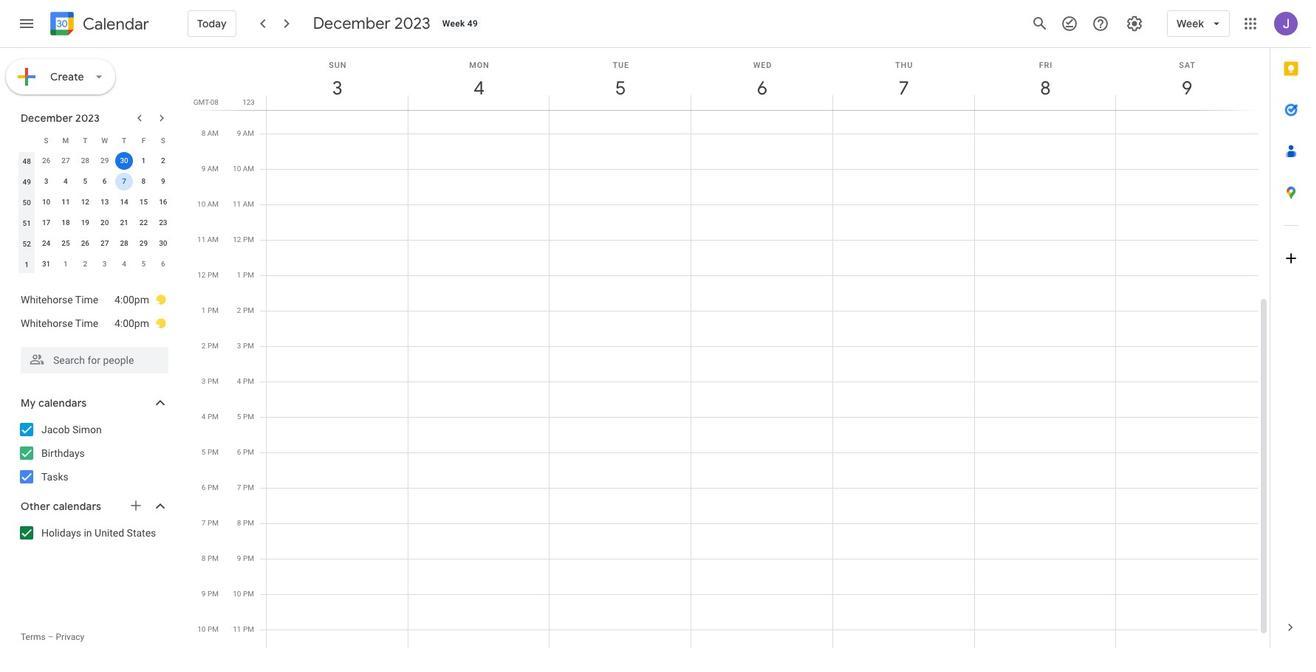 Task type: locate. For each thing, give the bounding box(es) containing it.
calendar
[[83, 14, 149, 34]]

11
[[61, 198, 70, 206], [233, 200, 241, 208], [197, 236, 206, 244], [233, 626, 241, 634]]

fri 8
[[1039, 61, 1053, 100]]

s
[[44, 136, 48, 144], [161, 136, 165, 144]]

29 right 28 element
[[139, 239, 148, 247]]

time up search for people text field
[[75, 318, 98, 329]]

1
[[142, 157, 146, 165], [64, 260, 68, 268], [25, 260, 29, 269], [237, 271, 241, 279], [202, 307, 206, 315]]

12 pm
[[233, 236, 254, 244], [197, 271, 219, 279]]

0 horizontal spatial t
[[83, 136, 87, 144]]

2
[[161, 157, 165, 165], [83, 260, 87, 268], [237, 307, 241, 315], [202, 342, 206, 350]]

0 vertical spatial 10 pm
[[233, 590, 254, 598]]

4
[[473, 76, 483, 100], [64, 177, 68, 185], [122, 260, 126, 268], [237, 377, 241, 386], [202, 413, 206, 421]]

1 horizontal spatial december 2023
[[313, 13, 430, 34]]

list item
[[21, 288, 167, 312], [21, 312, 167, 335]]

1 horizontal spatial 27
[[100, 239, 109, 247]]

1 vertical spatial 8 pm
[[202, 555, 219, 563]]

10 am
[[233, 165, 254, 173], [197, 200, 219, 208]]

27 for november 27 element on the left of page
[[61, 157, 70, 165]]

17 element
[[37, 214, 55, 232]]

row
[[17, 130, 173, 151], [17, 151, 173, 171], [17, 171, 173, 192], [17, 192, 173, 213], [17, 213, 173, 233], [17, 233, 173, 254], [17, 254, 173, 275]]

2023
[[394, 13, 430, 34], [75, 112, 100, 125]]

49 up 50
[[23, 178, 31, 186]]

0 vertical spatial 5 pm
[[237, 413, 254, 421]]

november 26 element
[[37, 152, 55, 170]]

1 horizontal spatial week
[[1177, 17, 1204, 30]]

4:00pm up search for people text field
[[114, 318, 149, 329]]

0 horizontal spatial 12 pm
[[197, 271, 219, 279]]

3 row from the top
[[17, 171, 173, 192]]

1 time from the top
[[75, 294, 98, 306]]

0 horizontal spatial 10 am
[[197, 200, 219, 208]]

1 vertical spatial 1 pm
[[202, 307, 219, 315]]

2 whitehorse from the top
[[21, 318, 73, 329]]

5 link
[[604, 72, 638, 106]]

calendars up jacob
[[38, 397, 87, 410]]

1 horizontal spatial 2023
[[394, 13, 430, 34]]

9 inside sat 9
[[1181, 76, 1191, 100]]

1 horizontal spatial 29
[[139, 239, 148, 247]]

t right w at the left of page
[[122, 136, 126, 144]]

9 am down 8 am
[[201, 165, 219, 173]]

jacob simon
[[41, 424, 102, 436]]

None search field
[[0, 341, 183, 374]]

thu 7
[[895, 61, 913, 100]]

7
[[898, 76, 908, 100], [122, 177, 126, 185], [237, 484, 241, 492], [202, 519, 206, 527]]

1 vertical spatial 9 am
[[201, 165, 219, 173]]

26 element
[[76, 235, 94, 253]]

0 horizontal spatial 3 pm
[[202, 377, 219, 386]]

terms link
[[21, 632, 46, 643]]

22
[[139, 219, 148, 227]]

1 vertical spatial time
[[75, 318, 98, 329]]

9 link
[[1170, 72, 1204, 106]]

1 vertical spatial 4 pm
[[202, 413, 219, 421]]

list containing whitehorse time
[[6, 282, 180, 341]]

row group containing 26
[[17, 151, 173, 275]]

december 2023 up m
[[21, 112, 100, 125]]

3 link
[[320, 72, 354, 106]]

2 pm
[[237, 307, 254, 315], [202, 342, 219, 350]]

0 horizontal spatial 6 pm
[[202, 484, 219, 492]]

49 up mon
[[467, 18, 478, 29]]

2 horizontal spatial 12
[[233, 236, 241, 244]]

26 right 25
[[81, 239, 89, 247]]

1 horizontal spatial 26
[[81, 239, 89, 247]]

week up sat
[[1177, 17, 1204, 30]]

9 am
[[237, 129, 254, 137], [201, 165, 219, 173]]

0 horizontal spatial 12
[[81, 198, 89, 206]]

Search for people text field
[[30, 347, 160, 374]]

4 inside january 4 element
[[122, 260, 126, 268]]

4:00pm down january 4 element
[[114, 294, 149, 306]]

0 vertical spatial 26
[[42, 157, 50, 165]]

0 vertical spatial 49
[[467, 18, 478, 29]]

mon
[[469, 61, 489, 70]]

s right 'f' at the top left of the page
[[161, 136, 165, 144]]

1 whitehorse from the top
[[21, 294, 73, 306]]

30 right november 29 element
[[120, 157, 128, 165]]

1 horizontal spatial 11 am
[[233, 200, 254, 208]]

1 vertical spatial december
[[21, 112, 73, 125]]

row containing 17
[[17, 213, 173, 233]]

0 horizontal spatial 7 pm
[[202, 519, 219, 527]]

december 2023
[[313, 13, 430, 34], [21, 112, 100, 125]]

30 for november 30, today element
[[120, 157, 128, 165]]

whitehorse time for 2nd list item from the top
[[21, 318, 98, 329]]

other calendars button
[[3, 495, 183, 519]]

4:00pm
[[114, 294, 149, 306], [114, 318, 149, 329]]

15 element
[[135, 194, 152, 211]]

1 horizontal spatial 8 pm
[[237, 519, 254, 527]]

10 pm left 11 pm
[[197, 626, 219, 634]]

5 inside tue 5
[[614, 76, 625, 100]]

1 horizontal spatial 12
[[197, 271, 206, 279]]

0 vertical spatial whitehorse
[[21, 294, 73, 306]]

s left m
[[44, 136, 48, 144]]

pm
[[243, 236, 254, 244], [208, 271, 219, 279], [243, 271, 254, 279], [208, 307, 219, 315], [243, 307, 254, 315], [208, 342, 219, 350], [243, 342, 254, 350], [208, 377, 219, 386], [243, 377, 254, 386], [208, 413, 219, 421], [243, 413, 254, 421], [208, 448, 219, 456], [243, 448, 254, 456], [208, 484, 219, 492], [243, 484, 254, 492], [208, 519, 219, 527], [243, 519, 254, 527], [208, 555, 219, 563], [243, 555, 254, 563], [208, 590, 219, 598], [243, 590, 254, 598], [208, 626, 219, 634], [243, 626, 254, 634]]

1 vertical spatial whitehorse time
[[21, 318, 98, 329]]

grid
[[189, 48, 1270, 649]]

1 horizontal spatial 49
[[467, 18, 478, 29]]

6 pm
[[237, 448, 254, 456], [202, 484, 219, 492]]

birthdays
[[41, 448, 85, 459]]

f
[[142, 136, 146, 144]]

week for week
[[1177, 17, 1204, 30]]

22 element
[[135, 214, 152, 232]]

1 vertical spatial 3 pm
[[202, 377, 219, 386]]

25
[[61, 239, 70, 247]]

29 for november 29 element
[[100, 157, 109, 165]]

1 vertical spatial 12
[[233, 236, 241, 244]]

5
[[614, 76, 625, 100], [83, 177, 87, 185], [142, 260, 146, 268], [237, 413, 241, 421], [202, 448, 206, 456]]

0 horizontal spatial s
[[44, 136, 48, 144]]

week 49
[[442, 18, 478, 29]]

29
[[100, 157, 109, 165], [139, 239, 148, 247]]

1 horizontal spatial 9 am
[[237, 129, 254, 137]]

3 pm
[[237, 342, 254, 350], [202, 377, 219, 386]]

0 horizontal spatial 9 pm
[[202, 590, 219, 598]]

24 element
[[37, 235, 55, 253]]

1 vertical spatial 29
[[139, 239, 148, 247]]

1 vertical spatial december 2023
[[21, 112, 100, 125]]

4 pm
[[237, 377, 254, 386], [202, 413, 219, 421]]

0 horizontal spatial 10 pm
[[197, 626, 219, 634]]

january 1 element
[[57, 256, 75, 273]]

0 vertical spatial 27
[[61, 157, 70, 165]]

1 4:00pm from the top
[[114, 294, 149, 306]]

2023 up november 28 element
[[75, 112, 100, 125]]

49
[[467, 18, 478, 29], [23, 178, 31, 186]]

16 element
[[154, 194, 172, 211]]

list item up search for people text field
[[21, 312, 167, 335]]

9 inside row
[[161, 177, 165, 185]]

30 inside cell
[[120, 157, 128, 165]]

0 vertical spatial 2023
[[394, 13, 430, 34]]

0 vertical spatial 12
[[81, 198, 89, 206]]

10 pm
[[233, 590, 254, 598], [197, 626, 219, 634]]

29 element
[[135, 235, 152, 253]]

t
[[83, 136, 87, 144], [122, 136, 126, 144]]

50
[[23, 198, 31, 206]]

whitehorse for 2nd list item from the top
[[21, 318, 73, 329]]

0 vertical spatial 9 pm
[[237, 555, 254, 563]]

0 horizontal spatial 27
[[61, 157, 70, 165]]

1 vertical spatial 26
[[81, 239, 89, 247]]

5 column header
[[549, 48, 691, 110]]

12
[[81, 198, 89, 206], [233, 236, 241, 244], [197, 271, 206, 279]]

0 vertical spatial 8 pm
[[237, 519, 254, 527]]

calendars up 'in'
[[53, 500, 101, 513]]

21 element
[[115, 214, 133, 232]]

0 vertical spatial 4 pm
[[237, 377, 254, 386]]

9 am down 123 in the top of the page
[[237, 129, 254, 137]]

whitehorse
[[21, 294, 73, 306], [21, 318, 73, 329]]

january 4 element
[[115, 256, 133, 273]]

26 for '26' element
[[81, 239, 89, 247]]

11 pm
[[233, 626, 254, 634]]

4 inside mon 4
[[473, 76, 483, 100]]

12 inside row group
[[81, 198, 89, 206]]

26 left november 27 element on the left of page
[[42, 157, 50, 165]]

calendars
[[38, 397, 87, 410], [53, 500, 101, 513]]

whitehorse time for second list item from the bottom
[[21, 294, 98, 306]]

0 horizontal spatial week
[[442, 18, 465, 29]]

2 t from the left
[[122, 136, 126, 144]]

column header
[[17, 130, 36, 151]]

28
[[81, 157, 89, 165], [120, 239, 128, 247]]

10 am down 123 in the top of the page
[[233, 165, 254, 173]]

1 horizontal spatial 10 am
[[233, 165, 254, 173]]

10 element
[[37, 194, 55, 211]]

list item down the january 2 element
[[21, 288, 167, 312]]

2023 left week 49
[[394, 13, 430, 34]]

27 for the 27 element
[[100, 239, 109, 247]]

20
[[100, 219, 109, 227]]

list
[[6, 282, 180, 341]]

28 right the 27 element
[[120, 239, 128, 247]]

w
[[101, 136, 108, 144]]

1 vertical spatial 9 pm
[[202, 590, 219, 598]]

30 right 29 element
[[159, 239, 167, 247]]

1 vertical spatial 5 pm
[[202, 448, 219, 456]]

28 inside november 28 element
[[81, 157, 89, 165]]

10
[[233, 165, 241, 173], [42, 198, 50, 206], [197, 200, 206, 208], [233, 590, 241, 598], [197, 626, 206, 634]]

3 column header
[[266, 48, 408, 110]]

december up sun
[[313, 13, 391, 34]]

19 element
[[76, 214, 94, 232]]

28 element
[[115, 235, 133, 253]]

calendar heading
[[80, 14, 149, 34]]

0 horizontal spatial 5 pm
[[202, 448, 219, 456]]

5 pm
[[237, 413, 254, 421], [202, 448, 219, 456]]

tab list
[[1270, 48, 1311, 607]]

7 inside cell
[[122, 177, 126, 185]]

4 row from the top
[[17, 192, 173, 213]]

t right m
[[83, 136, 87, 144]]

1 horizontal spatial 30
[[159, 239, 167, 247]]

0 vertical spatial 28
[[81, 157, 89, 165]]

1 whitehorse time from the top
[[21, 294, 98, 306]]

0 horizontal spatial 30
[[120, 157, 128, 165]]

1 vertical spatial 30
[[159, 239, 167, 247]]

7 row from the top
[[17, 254, 173, 275]]

2 row from the top
[[17, 151, 173, 171]]

row group
[[17, 151, 173, 275]]

november 27 element
[[57, 152, 75, 170]]

31
[[42, 260, 50, 268]]

tasks
[[41, 471, 68, 483]]

0 vertical spatial calendars
[[38, 397, 87, 410]]

december 2023 grid
[[14, 130, 173, 275]]

1 vertical spatial 27
[[100, 239, 109, 247]]

0 horizontal spatial 9 am
[[201, 165, 219, 173]]

11 am
[[233, 200, 254, 208], [197, 236, 219, 244]]

1 t from the left
[[83, 136, 87, 144]]

0 vertical spatial 29
[[100, 157, 109, 165]]

6 inside wed 6
[[756, 76, 767, 100]]

1 vertical spatial 2023
[[75, 112, 100, 125]]

1 horizontal spatial 10 pm
[[233, 590, 254, 598]]

29 for 29 element
[[139, 239, 148, 247]]

28 for 28 element
[[120, 239, 128, 247]]

0 vertical spatial whitehorse time
[[21, 294, 98, 306]]

8 pm
[[237, 519, 254, 527], [202, 555, 219, 563]]

2 list item from the top
[[21, 312, 167, 335]]

2 whitehorse time from the top
[[21, 318, 98, 329]]

1 vertical spatial calendars
[[53, 500, 101, 513]]

10 am right 16 "element"
[[197, 200, 219, 208]]

0 horizontal spatial 49
[[23, 178, 31, 186]]

21
[[120, 219, 128, 227]]

28 right november 27 element on the left of page
[[81, 157, 89, 165]]

0 vertical spatial december 2023
[[313, 13, 430, 34]]

1 vertical spatial 2 pm
[[202, 342, 219, 350]]

whitehorse time up search for people text field
[[21, 318, 98, 329]]

48
[[23, 157, 31, 165]]

0 horizontal spatial 8 pm
[[202, 555, 219, 563]]

december 2023 up sun
[[313, 13, 430, 34]]

1 horizontal spatial 28
[[120, 239, 128, 247]]

27 left 28 element
[[100, 239, 109, 247]]

28 for november 28 element
[[81, 157, 89, 165]]

0 vertical spatial december
[[313, 13, 391, 34]]

0 vertical spatial 30
[[120, 157, 128, 165]]

january 6 element
[[154, 256, 172, 273]]

week up 4 'column header'
[[442, 18, 465, 29]]

0 vertical spatial 12 pm
[[233, 236, 254, 244]]

49 inside row
[[23, 178, 31, 186]]

today
[[197, 17, 227, 30]]

whitehorse time down january 1 "element"
[[21, 294, 98, 306]]

11 element
[[57, 194, 75, 211]]

29 left november 30, today element
[[100, 157, 109, 165]]

calendars for my calendars
[[38, 397, 87, 410]]

30
[[120, 157, 128, 165], [159, 239, 167, 247]]

simon
[[72, 424, 102, 436]]

10 pm up 11 pm
[[233, 590, 254, 598]]

4 column header
[[408, 48, 550, 110]]

am
[[207, 129, 219, 137], [243, 129, 254, 137], [207, 165, 219, 173], [243, 165, 254, 173], [207, 200, 219, 208], [243, 200, 254, 208], [207, 236, 219, 244]]

2 time from the top
[[75, 318, 98, 329]]

8 column header
[[974, 48, 1116, 110]]

0 horizontal spatial 11 am
[[197, 236, 219, 244]]

7 column header
[[832, 48, 975, 110]]

28 inside 28 element
[[120, 239, 128, 247]]

0 vertical spatial 4:00pm
[[114, 294, 149, 306]]

8
[[1039, 76, 1050, 100], [201, 129, 206, 137], [142, 177, 146, 185], [237, 519, 241, 527], [202, 555, 206, 563]]

week inside dropdown button
[[1177, 17, 1204, 30]]

23 element
[[154, 214, 172, 232]]

6 row from the top
[[17, 233, 173, 254]]

sun 3
[[329, 61, 347, 100]]

1 vertical spatial 28
[[120, 239, 128, 247]]

14
[[120, 198, 128, 206]]

0 horizontal spatial 28
[[81, 157, 89, 165]]

december up m
[[21, 112, 73, 125]]

1 horizontal spatial 4 pm
[[237, 377, 254, 386]]

1 horizontal spatial 7 pm
[[237, 484, 254, 492]]

1 horizontal spatial 3 pm
[[237, 342, 254, 350]]

column header inside december 2023 "grid"
[[17, 130, 36, 151]]

20 element
[[96, 214, 114, 232]]

wed
[[753, 61, 772, 70]]

1 pm
[[237, 271, 254, 279], [202, 307, 219, 315]]

7 pm
[[237, 484, 254, 492], [202, 519, 219, 527]]

27 right november 26 element
[[61, 157, 70, 165]]

1 horizontal spatial s
[[161, 136, 165, 144]]

2 vertical spatial 12
[[197, 271, 206, 279]]

1 vertical spatial whitehorse
[[21, 318, 73, 329]]

0 vertical spatial 2 pm
[[237, 307, 254, 315]]

1 horizontal spatial 1 pm
[[237, 271, 254, 279]]

1 row from the top
[[17, 130, 173, 151]]

my calendars list
[[3, 418, 183, 489]]

5 row from the top
[[17, 213, 173, 233]]

time down the january 2 element
[[75, 294, 98, 306]]

holidays in united states
[[41, 527, 156, 539]]

whitehorse time
[[21, 294, 98, 306], [21, 318, 98, 329]]

week
[[1177, 17, 1204, 30], [442, 18, 465, 29]]

0 horizontal spatial 29
[[100, 157, 109, 165]]

row containing 3
[[17, 171, 173, 192]]



Task type: describe. For each thing, give the bounding box(es) containing it.
terms
[[21, 632, 46, 643]]

8 link
[[1029, 72, 1063, 106]]

30 cell
[[114, 151, 134, 171]]

23
[[159, 219, 167, 227]]

19
[[81, 219, 89, 227]]

–
[[48, 632, 54, 643]]

jacob
[[41, 424, 70, 436]]

main drawer image
[[18, 15, 35, 33]]

1 vertical spatial 6 pm
[[202, 484, 219, 492]]

privacy link
[[56, 632, 84, 643]]

2 4:00pm from the top
[[114, 318, 149, 329]]

1 s from the left
[[44, 136, 48, 144]]

calendars for other calendars
[[53, 500, 101, 513]]

12 element
[[76, 194, 94, 211]]

2 s from the left
[[161, 136, 165, 144]]

30 for 30 element
[[159, 239, 167, 247]]

week button
[[1167, 6, 1230, 41]]

16
[[159, 198, 167, 206]]

30 element
[[154, 235, 172, 253]]

1 vertical spatial 12 pm
[[197, 271, 219, 279]]

0 vertical spatial 11 am
[[233, 200, 254, 208]]

my calendars
[[21, 397, 87, 410]]

mon 4
[[469, 61, 489, 100]]

15
[[139, 198, 148, 206]]

13
[[100, 198, 109, 206]]

18 element
[[57, 214, 75, 232]]

123
[[242, 98, 255, 106]]

8 am
[[201, 129, 219, 137]]

4 link
[[462, 72, 496, 106]]

sat 9
[[1179, 61, 1196, 100]]

row containing 31
[[17, 254, 173, 275]]

week for week 49
[[442, 18, 465, 29]]

row containing 26
[[17, 151, 173, 171]]

0 vertical spatial 1 pm
[[237, 271, 254, 279]]

united
[[95, 527, 124, 539]]

08
[[210, 98, 219, 106]]

january 2 element
[[76, 256, 94, 273]]

3 inside 'element'
[[103, 260, 107, 268]]

other
[[21, 500, 50, 513]]

0 horizontal spatial december 2023
[[21, 112, 100, 125]]

1 vertical spatial 11 am
[[197, 236, 219, 244]]

0 horizontal spatial december
[[21, 112, 73, 125]]

26 for november 26 element
[[42, 157, 50, 165]]

terms – privacy
[[21, 632, 84, 643]]

january 5 element
[[135, 256, 152, 273]]

states
[[127, 527, 156, 539]]

row containing 10
[[17, 192, 173, 213]]

gmt-08
[[193, 98, 219, 106]]

1 horizontal spatial 9 pm
[[237, 555, 254, 563]]

0 horizontal spatial 2023
[[75, 112, 100, 125]]

0 horizontal spatial 4 pm
[[202, 413, 219, 421]]

in
[[84, 527, 92, 539]]

row containing s
[[17, 130, 173, 151]]

0 horizontal spatial 2 pm
[[202, 342, 219, 350]]

1 vertical spatial 7 pm
[[202, 519, 219, 527]]

31 element
[[37, 256, 55, 273]]

17
[[42, 219, 50, 227]]

sat
[[1179, 61, 1196, 70]]

tue
[[613, 61, 629, 70]]

1 horizontal spatial 5 pm
[[237, 413, 254, 421]]

0 vertical spatial 3 pm
[[237, 342, 254, 350]]

add other calendars image
[[129, 499, 143, 513]]

25 element
[[57, 235, 75, 253]]

18
[[61, 219, 70, 227]]

6 column header
[[691, 48, 833, 110]]

privacy
[[56, 632, 84, 643]]

today button
[[188, 6, 236, 41]]

24
[[42, 239, 50, 247]]

11 inside 11 element
[[61, 198, 70, 206]]

8 inside the fri 8
[[1039, 76, 1050, 100]]

0 vertical spatial 7 pm
[[237, 484, 254, 492]]

january 3 element
[[96, 256, 114, 273]]

calendar element
[[47, 9, 149, 41]]

november 29 element
[[96, 152, 114, 170]]

14 element
[[115, 194, 133, 211]]

1 inside "element"
[[64, 260, 68, 268]]

9 column header
[[1116, 48, 1258, 110]]

3 inside 'sun 3'
[[331, 76, 342, 100]]

gmt-
[[193, 98, 210, 106]]

1 horizontal spatial 2 pm
[[237, 307, 254, 315]]

7 inside "thu 7"
[[898, 76, 908, 100]]

13 element
[[96, 194, 114, 211]]

row containing 24
[[17, 233, 173, 254]]

27 element
[[96, 235, 114, 253]]

10 inside december 2023 "grid"
[[42, 198, 50, 206]]

my
[[21, 397, 36, 410]]

create button
[[6, 59, 115, 95]]

thu
[[895, 61, 913, 70]]

1 horizontal spatial december
[[313, 13, 391, 34]]

wed 6
[[753, 61, 772, 100]]

7 link
[[887, 72, 921, 106]]

tue 5
[[613, 61, 629, 100]]

52
[[23, 240, 31, 248]]

1 vertical spatial 10 pm
[[197, 626, 219, 634]]

grid containing 3
[[189, 48, 1270, 649]]

holidays
[[41, 527, 81, 539]]

whitehorse for second list item from the bottom
[[21, 294, 73, 306]]

fri
[[1039, 61, 1053, 70]]

1 list item from the top
[[21, 288, 167, 312]]

sun
[[329, 61, 347, 70]]

settings menu image
[[1126, 15, 1144, 33]]

8 inside december 2023 "grid"
[[142, 177, 146, 185]]

create
[[50, 70, 84, 83]]

november 28 element
[[76, 152, 94, 170]]

november 30, today element
[[115, 152, 133, 170]]

row group inside december 2023 "grid"
[[17, 151, 173, 275]]

my calendars button
[[3, 391, 183, 415]]

1 vertical spatial 10 am
[[197, 200, 219, 208]]

7 cell
[[114, 171, 134, 192]]

other calendars
[[21, 500, 101, 513]]

6 link
[[745, 72, 779, 106]]

51
[[23, 219, 31, 227]]

1 horizontal spatial 6 pm
[[237, 448, 254, 456]]

1 horizontal spatial 12 pm
[[233, 236, 254, 244]]

m
[[62, 136, 69, 144]]

0 vertical spatial 9 am
[[237, 129, 254, 137]]

0 vertical spatial 10 am
[[233, 165, 254, 173]]



Task type: vqa. For each thing, say whether or not it's contained in the screenshot.


